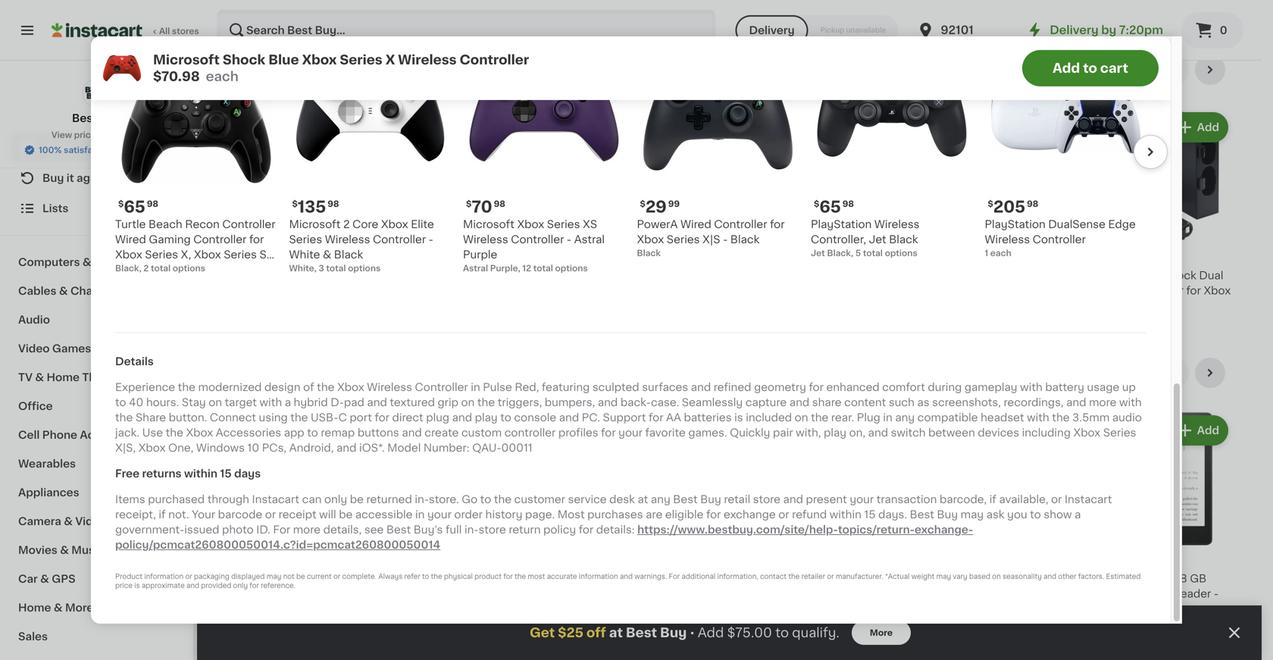 Task type: describe. For each thing, give the bounding box(es) containing it.
are
[[646, 509, 663, 520]]

black dlc titanium
[[518, 14, 602, 22]]

1 vertical spatial beach
[[842, 270, 876, 281]]

black inside insignia black media remote for xbox series x & s & xbox one
[[271, 270, 300, 281]]

0 horizontal spatial turtle
[[115, 219, 146, 230]]

wi- inside square a-sku-0584 terminal handheld wi-fi & ethernet card reader
[[477, 589, 495, 599]]

product
[[475, 573, 502, 580]]

0 vertical spatial in-
[[415, 494, 429, 505]]

is inside experience the modernized design of the xbox wireless controller in pulse red, featuring sculpted surfaces and refined geometry for enhanced comfort during gameplay with battery usage up to 40 hours. stay on target with a hybrid d-pad and textured grip on the triggers, bumpers, and back-case. seamlessly capture and share content such as screenshots, recordings, and more with the share button. connect using the usb-c port for direct plug and play to console and pc. support for aa batteries is included on the rear. plug in any compatible headset with the 3.5mm audio jack. use the xbox accessories app to remap buttons and create custom controller profiles for your favorite games. quickly pair with, play on, and switch between devices including xbox series x|s, xbox one, windows 10 pcs, android, and ios*. model number: qau-00011
[[735, 412, 743, 423]]

on down modernized
[[209, 397, 222, 408]]

series inside experience the modernized design of the xbox wireless controller in pulse red, featuring sculpted surfaces and refined geometry for enhanced comfort during gameplay with battery usage up to 40 hours. stay on target with a hybrid d-pad and textured grip on the triggers, bumpers, and back-case. seamlessly capture and share content such as screenshots, recordings, and more with the share button. connect using the usb-c port for direct plug and play to console and pc. support for aa batteries is included on the rear. plug in any compatible headset with the 3.5mm audio jack. use the xbox accessories app to remap buttons and create custom controller profiles for your favorite games. quickly pair with, play on, and switch between devices including xbox series x|s, xbox one, windows 10 pcs, android, and ios*. model number: qau-00011
[[1104, 427, 1137, 438]]

xbox inside 70 microsoft shock blue xbox series x wireless controller
[[373, 285, 400, 296]]

options inside microsoft xbox series xs wireless controller - astral purple astral purple, 12 total options
[[555, 264, 588, 272]]

xbox inside microsoft 2 core xbox elite series wireless controller - white & black white, 3 total options
[[381, 219, 408, 230]]

24"
[[725, 574, 743, 584]]

0 horizontal spatial x,
[[181, 249, 191, 260]]

the up one,
[[166, 427, 183, 438]]

1 horizontal spatial turtle
[[808, 270, 839, 281]]

add inside button
[[1053, 62, 1080, 75]]

pricing
[[74, 131, 104, 139]]

insignia for insignia black media remote for xbox series x & s & xbox one
[[227, 270, 269, 281]]

xbox inside the insignia side dock dual battery charger for xbox series x - black
[[1204, 285, 1231, 296]]

24
[[962, 250, 984, 266]]

total down release
[[290, 619, 310, 627]]

model for apple 5th generation latest model ipad air tablet with wi-fi, 64gb & retina display - blue - 10.9"
[[554, 589, 588, 599]]

edge inside playstation dualsense edge wireless controller 1 each
[[1109, 219, 1136, 230]]

the up app
[[291, 412, 308, 423]]

square a-sku-0584 terminal handheld wi-fi & ethernet card reader
[[373, 574, 504, 614]]

$ for astral purple, 12 total options
[[466, 200, 472, 208]]

& down the gps
[[54, 603, 63, 613]]

& right 'tv'
[[35, 372, 44, 383]]

for inside powera wired controller for xbox series x|s - black black
[[770, 219, 785, 230]]

store.
[[429, 494, 459, 505]]

go
[[462, 494, 478, 505]]

or right retailer at bottom right
[[827, 573, 834, 580]]

$ inside $ 14 99
[[230, 251, 236, 259]]

xbox inside microsoft xbox series xs wireless controller - astral purple astral purple, 12 total options
[[517, 219, 544, 230]]

0 horizontal spatial if
[[159, 509, 166, 520]]

best down transaction
[[910, 509, 935, 520]]

series inside 70 microsoft shock blue xbox series x wireless controller
[[402, 285, 436, 296]]

stores
[[172, 27, 199, 35]]

the down share
[[811, 412, 829, 423]]

& right cables
[[59, 286, 68, 296]]

one inside the apple imac 24" with retina 4.5k display all- in-one - apple m1 - 8gb memory - 256gb ssd - blue
[[678, 604, 700, 614]]

$ for 1 each
[[988, 200, 994, 208]]

not.
[[168, 509, 189, 520]]

gb inside amazon fire 7 tablet with 7" display & 16 gb 2022 latest release - black
[[337, 589, 354, 599]]

- inside microsoft xbox series xs wireless controller - astral purple astral purple, 12 total options
[[567, 234, 572, 245]]

one up enhanced in the bottom right of the page
[[838, 331, 861, 342]]

space right seasonality
[[1045, 574, 1079, 584]]

enhanced
[[827, 382, 880, 393]]

to left 40
[[115, 397, 126, 408]]

1 horizontal spatial pc's
[[808, 346, 833, 357]]

shop link
[[9, 133, 184, 163]]

98 down guarantee
[[147, 200, 158, 208]]

& inside microsoft 2 core xbox elite series wireless controller - white & black white, 3 total options
[[323, 249, 331, 260]]

2 dlc from the left
[[544, 14, 562, 22]]

view pricing policy
[[51, 131, 133, 139]]

0 vertical spatial 205
[[994, 199, 1026, 215]]

home & more link
[[9, 594, 184, 622]]

black, inside playstation wireless controller, jet black jet black, 5 total options
[[827, 249, 854, 257]]

& left s
[[238, 301, 246, 311]]

(for
[[663, 301, 685, 311]]

the down pulse
[[478, 397, 495, 408]]

view pricing policy link
[[51, 129, 142, 141]]

2 for microsoft
[[343, 219, 350, 230]]

add to cart
[[1053, 62, 1129, 75]]

(268)
[[574, 2, 597, 10]]

best inside 'link'
[[72, 113, 97, 124]]

pair
[[773, 427, 793, 438]]

https://www.bestbuy.com/site/help-topics/return-exchange- policy/pcmcat260800050014.c?id=pcmcat260800050014 link
[[115, 525, 974, 550]]

one,
[[168, 443, 194, 453]]

buy it again
[[42, 173, 107, 183]]

controller inside microsoft shock blue xbox series x wireless controller $70.98 each
[[460, 53, 529, 66]]

your
[[192, 509, 215, 520]]

cables & chargers link
[[9, 277, 184, 306]]

0 horizontal spatial video
[[18, 343, 50, 354]]

x|s
[[703, 234, 721, 245]]

with down recordings,
[[1027, 412, 1050, 423]]

textured
[[390, 397, 435, 408]]

window
[[729, 316, 772, 326]]

any inside experience the modernized design of the xbox wireless controller in pulse red, featuring sculpted surfaces and refined geometry for enhanced comfort during gameplay with battery usage up to 40 hours. stay on target with a hybrid d-pad and textured grip on the triggers, bumpers, and back-case. seamlessly capture and share content such as screenshots, recordings, and more with the share button. connect using the usb-c port for direct plug and play to console and pc. support for aa batteries is included on the rear. plug in any compatible headset with the 3.5mm audio jack. use the xbox accessories app to remap buttons and create custom controller profiles for your favorite games. quickly pair with, play on, and switch between devices including xbox series x|s, xbox one, windows 10 pcs, android, and ios*. model number: qau-00011
[[896, 412, 915, 423]]

8 inside amazon kindle 8 gb paperwhite e-reader - black
[[1181, 574, 1188, 584]]

7:20pm
[[1119, 25, 1164, 36]]

appliances
[[18, 487, 79, 498]]

& right camera
[[64, 516, 73, 527]]

controller inside microsoft xbox series xs wireless controller - astral purple astral purple, 12 total options
[[511, 234, 564, 245]]

series up "remote"
[[224, 249, 257, 260]]

- down tablets
[[115, 280, 120, 290]]

microsoft inside 70 microsoft shock blue xbox series x wireless controller
[[373, 270, 424, 281]]

1 vertical spatial in-
[[465, 525, 479, 535]]

geometry
[[754, 382, 807, 393]]

best down accessible
[[387, 525, 411, 535]]

to up android,
[[307, 427, 318, 438]]

for up share
[[809, 382, 824, 393]]

playstation for 65
[[811, 219, 872, 230]]

on up with,
[[795, 412, 809, 423]]

controller
[[505, 427, 556, 438]]

10 up "during"
[[926, 331, 938, 342]]

playstation inside 205 playstation dualsense edge wireless controller
[[518, 270, 579, 281]]

and down sculpted
[[598, 397, 618, 408]]

most
[[528, 573, 545, 580]]

be inside product information or packaging displayed may not be current or complete. always refer to the physical product for the most accurate information and warnings. for additional information, contact the retailer or manufacturer. *actual weight may vary based on seasonality and other factors. estimated price is approximate and provided only for reference.
[[296, 573, 305, 580]]

on right the grip
[[461, 397, 475, 408]]

- left 7-
[[710, 619, 715, 630]]

2 information from the left
[[579, 573, 618, 580]]

office link
[[9, 392, 184, 421]]

and left other
[[1044, 573, 1057, 580]]

appliances link
[[9, 478, 184, 507]]

favorite
[[646, 427, 686, 438]]

options inside "blue, apple m1 7-core, 256gb, 3 total options"
[[692, 631, 725, 639]]

0 horizontal spatial your
[[428, 509, 452, 520]]

1 instacart from the left
[[252, 494, 299, 505]]

https://www.bestbuy.com/site/help-topics/return-exchange- policy/pcmcat260800050014.c?id=pcmcat260800050014
[[115, 525, 974, 550]]

and up air
[[620, 573, 633, 580]]

the inside items purchased through instacart can only be returned in-store. go to the customer service desk at any best buy retail store and present your transaction barcode, if available, or instacart receipt, if not. your barcode or receipt will be accessible in your order history page. most purchases are eligible for exchange or refund within 15 days. best buy may ask you to show a government-issued photo id. for more details, see best buy's full in-store return policy for details:
[[494, 494, 512, 505]]

for down support
[[601, 427, 616, 438]]

- up enhanced in the bottom right of the page
[[836, 346, 841, 357]]

1 vertical spatial x,
[[844, 316, 855, 326]]

8 inside apple 8.3" 64gb space gray ipad mini tablet space gray, 64gb, 8 total options
[[1037, 603, 1043, 612]]

buy's
[[414, 525, 443, 535]]

manufacturer.
[[836, 573, 884, 580]]

1 vertical spatial home
[[18, 603, 51, 613]]

black inside amazon fire 7 tablet with 7" display & 16 gb 2022 latest release - black
[[227, 619, 257, 630]]

retina inside the apple imac 24" with retina 4.5k display all- in-one - apple m1 - 8gb memory - 256gb ssd - blue
[[663, 589, 697, 599]]

service type group
[[736, 15, 899, 45]]

see
[[365, 525, 384, 535]]

latest for wifi
[[878, 574, 912, 584]]

and up port
[[367, 397, 387, 408]]

$ 135 98
[[292, 199, 339, 215]]

$ for jet black, 5 total options
[[814, 200, 820, 208]]

side
[[1143, 270, 1166, 281]]

and down battery
[[1067, 397, 1087, 408]]

series inside microsoft shock blue xbox series x wireless controller $70.98 each
[[340, 53, 383, 66]]

15 inside items purchased through instacart can only be returned in-store. go to the customer service desk at any best buy retail store and present your transaction barcode, if available, or instacart receipt, if not. your barcode or receipt will be accessible in your order history page. most purchases are eligible for exchange or refund within 15 days. best buy may ask you to show a government-issued photo id. for more details, see best buy's full in-store return policy for details:
[[865, 509, 876, 520]]

any inside items purchased through instacart can only be returned in-store. go to the customer service desk at any best buy retail store and present your transaction barcode, if available, or instacart receipt, if not. your barcode or receipt will be accessible in your order history page. most purchases are eligible for exchange or refund within 15 days. best buy may ask you to show a government-issued photo id. for more details, see best buy's full in-store return policy for details:
[[651, 494, 671, 505]]

3.5mm
[[1073, 412, 1110, 423]]

with inside amazon fire 7 tablet with 7" display & 16 gb 2022 latest release - black
[[227, 589, 252, 599]]

total right 9
[[578, 619, 598, 627]]

the up jack.
[[115, 412, 133, 423]]

each inside playstation dualsense edge wireless controller 1 each
[[991, 249, 1012, 257]]

7-
[[727, 619, 736, 627]]

blue, for in-
[[663, 619, 685, 627]]

1 horizontal spatial recon
[[878, 270, 913, 281]]

each inside microsoft shock blue xbox series x wireless controller $70.98 each
[[206, 70, 239, 83]]

& inside amazon fire 7 tablet with 7" display & 16 gb 2022 latest release - black
[[312, 589, 320, 599]]

buy up exchange- in the right bottom of the page
[[937, 509, 958, 520]]

and down geometry
[[790, 397, 810, 408]]

to right you
[[1030, 509, 1041, 520]]

paperwhite
[[1099, 589, 1159, 599]]

delivery for delivery by 7:20pm
[[1050, 25, 1099, 36]]

and down the grip
[[452, 412, 472, 423]]

or up the id.
[[265, 509, 276, 520]]

estimated
[[1106, 573, 1141, 580]]

& down carbon
[[373, 62, 387, 78]]

total inside apple 8.3" 64gb space gray ipad mini tablet space gray, 64gb, 8 total options
[[1045, 603, 1064, 612]]

seasonality
[[1003, 573, 1042, 580]]

exchange
[[724, 509, 776, 520]]

& up enhanced in the bottom right of the page
[[863, 331, 872, 342]]

port
[[350, 412, 372, 423]]

apple for apple 64 gb latest model ipad with wifi - space gray - 10.2" space gray, 64gb, 4 total options
[[808, 574, 839, 584]]

x|s, inside experience the modernized design of the xbox wireless controller in pulse red, featuring sculpted surfaces and refined geometry for enhanced comfort during gameplay with battery usage up to 40 hours. stay on target with a hybrid d-pad and textured grip on the triggers, bumpers, and back-case. seamlessly capture and share content such as screenshots, recordings, and more with the share button. connect using the usb-c port for direct plug and play to console and pc. support for aa batteries is included on the rear. plug in any compatible headset with the 3.5mm audio jack. use the xbox accessories app to remap buttons and create custom controller profiles for your favorite games. quickly pair with, play on, and switch between devices including xbox series x|s, xbox one, windows 10 pcs, android, and ios*. model number: qau-00011
[[115, 443, 136, 453]]

0 horizontal spatial may
[[267, 573, 282, 580]]

factors.
[[1079, 573, 1105, 580]]

is inside product information or packaging displayed may not be current or complete. always refer to the physical product for the most accurate information and warnings. for additional information, contact the retailer or manufacturer. *actual weight may vary based on seasonality and other factors. estimated price is approximate and provided only for reference.
[[134, 583, 140, 589]]

98 for 1
[[1027, 200, 1039, 208]]

one right tablets
[[145, 264, 168, 275]]

cables & chargers
[[18, 286, 121, 296]]

more inside items purchased through instacart can only be returned in-store. go to the customer service desk at any best buy retail store and present your transaction barcode, if available, or instacart receipt, if not. your barcode or receipt will be accessible in your order history page. most purchases are eligible for exchange or refund within 15 days. best buy may ask you to show a government-issued photo id. for more details, see best buy's full in-store return policy for details:
[[293, 525, 321, 535]]

- left the memory
[[643, 619, 647, 630]]

1 horizontal spatial store
[[753, 494, 781, 505]]

or right current
[[334, 573, 341, 580]]

customer
[[514, 494, 565, 505]]

featuring
[[542, 382, 590, 393]]

and down plug
[[869, 427, 889, 438]]

s
[[249, 301, 256, 311]]

windows inside experience the modernized design of the xbox wireless controller in pulse red, featuring sculpted surfaces and refined geometry for enhanced comfort during gameplay with battery usage up to 40 hours. stay on target with a hybrid d-pad and textured grip on the triggers, bumpers, and back-case. seamlessly capture and share content such as screenshots, recordings, and more with the share button. connect using the usb-c port for direct plug and play to console and pc. support for aa batteries is included on the rear. plug in any compatible headset with the 3.5mm audio jack. use the xbox accessories app to remap buttons and create custom controller profiles for your favorite games. quickly pair with, play on, and switch between devices including xbox series x|s, xbox one, windows 10 pcs, android, and ios*. model number: qau-00011
[[196, 443, 245, 453]]

for up "https://www.bestbuy.com/site/help-"
[[707, 509, 721, 520]]

other
[[1059, 573, 1077, 580]]

powera
[[637, 219, 678, 230]]

series inside powera wired controller for xbox series x|s - black black
[[667, 234, 700, 245]]

1 vertical spatial windows
[[875, 331, 923, 342]]

microsoft shock blue xbox series x wireless controller $70.98 each
[[153, 53, 529, 83]]

& right the car
[[40, 574, 49, 584]]

for down playstation wireless controller, jet black jet black, 5 total options
[[864, 301, 879, 311]]

1 information from the left
[[144, 573, 184, 580]]

apple for apple imac 24" with retina 4.5k display all- in-one - apple m1 - 8gb memory - 256gb ssd - blue
[[663, 574, 694, 584]]

blue inside 70 microsoft shock blue xbox series x wireless controller
[[463, 270, 486, 281]]

options inside playstation wireless controller, jet black jet black, 5 total options
[[885, 249, 918, 257]]

it
[[67, 173, 74, 183]]

0 vertical spatial be
[[350, 494, 364, 505]]

and down packaging
[[187, 583, 199, 589]]

1 horizontal spatial may
[[937, 573, 952, 580]]

0 vertical spatial 15
[[220, 468, 232, 479]]

games.
[[689, 427, 727, 438]]

•
[[690, 627, 695, 639]]

bumpers,
[[545, 397, 595, 408]]

for up buttons
[[375, 412, 390, 423]]

again
[[77, 173, 107, 183]]

the right of
[[317, 382, 335, 393]]

space up qualify.
[[808, 604, 842, 614]]

wireless inside 205 playstation dualsense edge wireless controller
[[548, 285, 593, 296]]

for down most
[[579, 525, 594, 535]]

black, 16gb, 2 total options
[[227, 619, 344, 627]]

core
[[353, 219, 379, 230]]

for up fi
[[504, 573, 513, 580]]

accessories inside item carousel region
[[390, 62, 494, 78]]

1 vertical spatial be
[[339, 509, 353, 520]]

total inside "blue, apple m1 7-core, 256gb, 3 total options"
[[671, 631, 690, 639]]

series up enhanced in the bottom right of the page
[[808, 316, 841, 326]]

generation
[[572, 574, 632, 584]]

and down the bumpers,
[[559, 412, 579, 423]]

options inside microsoft 2 core xbox elite series wireless controller - white & black white, 3 total options
[[348, 264, 381, 272]]

0 vertical spatial s,
[[260, 249, 269, 260]]

0 vertical spatial policy
[[106, 131, 133, 139]]

home & more
[[18, 603, 94, 613]]

blue inside microsoft shock blue xbox series x wireless controller $70.98 each
[[269, 53, 299, 66]]

wired inside powera wired controller for xbox series x|s - black black
[[681, 219, 712, 230]]

controller,
[[811, 234, 866, 245]]

or up show
[[1052, 494, 1062, 505]]

warnings.
[[635, 573, 667, 580]]

2 instacart from the left
[[1065, 494, 1113, 505]]

ipad for wi-
[[590, 589, 613, 599]]

and up seamlessly
[[691, 382, 711, 393]]

wired up tablets
[[115, 234, 146, 245]]

16gb,
[[256, 619, 281, 627]]

black, for black, 16gb, 2 total options
[[227, 619, 254, 627]]

best inside "treatment tracker modal" dialog
[[626, 627, 657, 639]]

65 for 14
[[817, 250, 838, 266]]

product information or packaging displayed may not be current or complete. always refer to the physical product for the most accurate information and warnings. for additional information, contact the retailer or manufacturer. *actual weight may vary based on seasonality and other factors. estimated price is approximate and provided only for reference.
[[115, 573, 1141, 589]]

gb inside amazon kindle 8 gb paperwhite e-reader - black
[[1190, 574, 1207, 584]]

receipt,
[[115, 509, 156, 520]]

1 horizontal spatial play
[[824, 427, 847, 438]]

will
[[319, 509, 336, 520]]

for up $ 14 99
[[249, 234, 264, 245]]

by
[[1102, 25, 1117, 36]]

with inside the apple imac 24" with retina 4.5k display all- in-one - apple m1 - 8gb memory - 256gb ssd - blue
[[746, 574, 768, 584]]

reader inside amazon kindle 8 gb paperwhite e-reader - black
[[1173, 589, 1212, 599]]

0 horizontal spatial recon
[[185, 219, 220, 230]]

microsoft for microsoft shock blue xbox series x wireless controller $70.98 each
[[153, 53, 220, 66]]

the left retailer at bottom right
[[789, 573, 800, 580]]

to inside "treatment tracker modal" dialog
[[776, 627, 789, 639]]

1 horizontal spatial jet
[[869, 234, 887, 245]]

square
[[373, 574, 410, 584]]

product group containing 135
[[289, 29, 451, 274]]

0 horizontal spatial pc's
[[247, 264, 272, 275]]

controller inside 70 microsoft shock blue xbox series x wireless controller
[[373, 301, 426, 311]]

more inside experience the modernized design of the xbox wireless controller in pulse red, featuring sculpted surfaces and refined geometry for enhanced comfort during gameplay with battery usage up to 40 hours. stay on target with a hybrid d-pad and textured grip on the triggers, bumpers, and back-case. seamlessly capture and share content such as screenshots, recordings, and more with the share button. connect using the usb-c port for direct plug and play to console and pc. support for aa batteries is included on the rear. plug in any compatible headset with the 3.5mm audio jack. use the xbox accessories app to remap buttons and create custom controller profiles for your favorite games. quickly pair with, play on, and switch between devices including xbox series x|s, xbox one, windows 10 pcs, android, and ios*. model number: qau-00011
[[1089, 397, 1117, 408]]

98 left 5
[[840, 251, 852, 259]]

65 for 65
[[820, 199, 841, 215]]

buy left retail
[[701, 494, 722, 505]]

series up 'black, 2 total options'
[[145, 249, 178, 260]]

amazon for with
[[227, 574, 270, 584]]

devices
[[978, 427, 1020, 438]]

wearables link
[[9, 450, 184, 478]]

playstation dualsense edge wireless controller 1 each
[[985, 219, 1136, 257]]

& left tablets
[[83, 257, 91, 268]]

the right a-
[[431, 573, 442, 580]]

0 vertical spatial windows
[[181, 264, 230, 275]]

& inside square a-sku-0584 terminal handheld wi-fi & ethernet card reader
[[373, 604, 381, 614]]

with up recordings,
[[1020, 382, 1043, 393]]

2 horizontal spatial your
[[850, 494, 874, 505]]

1 horizontal spatial if
[[990, 494, 997, 505]]

10 up "remote"
[[233, 264, 245, 275]]

controller inside microsoft 2 core xbox elite series wireless controller - white & black white, 3 total options
[[373, 234, 426, 245]]

the left most
[[515, 573, 526, 580]]

series inside 'microsoft xbox wired gaming stereo headset (for xbox series x|s, xbox one & window 10 devices)'
[[717, 301, 750, 311]]

total inside playstation wireless controller, jet black jet black, 5 total options
[[863, 249, 883, 257]]

always
[[378, 573, 403, 580]]

to down "triggers,"
[[500, 412, 512, 423]]

- down 4.5k
[[703, 604, 708, 614]]

in inside items purchased through instacart can only be returned in-store. go to the customer service desk at any best buy retail store and present your transaction barcode, if available, or instacart receipt, if not. your barcode or receipt will be accessible in your order history page. most purchases are eligible for exchange or refund within 15 days. best buy may ask you to show a government-issued photo id. for more details, see best buy's full in-store return policy for details:
[[415, 509, 425, 520]]

1 horizontal spatial in
[[471, 382, 480, 393]]

pcs,
[[262, 443, 287, 453]]

for inside items purchased through instacart can only be returned in-store. go to the customer service desk at any best buy retail store and present your transaction barcode, if available, or instacart receipt, if not. your barcode or receipt will be accessible in your order history page. most purchases are eligible for exchange or refund within 15 days. best buy may ask you to show a government-issued photo id. for more details, see best buy's full in-store return policy for details:
[[273, 525, 290, 535]]

best up eligible
[[673, 494, 698, 505]]

1 horizontal spatial turtle beach recon controller wired gaming controller for xbox series x, xbox series s, xbox one & windows 10 pc's - black
[[808, 270, 940, 357]]

the up stay
[[178, 382, 196, 393]]

media
[[303, 270, 336, 281]]

0 vertical spatial astral
[[574, 234, 605, 245]]

cell
[[18, 430, 40, 440]]

ipad for space
[[845, 589, 868, 599]]

1 vertical spatial jet
[[811, 249, 825, 257]]

remote
[[227, 285, 270, 296]]

- down 8gb
[[783, 619, 788, 630]]

details
[[115, 356, 154, 367]]

ethernet
[[384, 604, 430, 614]]

at inside items purchased through instacart can only be returned in-store. go to the customer service desk at any best buy retail store and present your transaction barcode, if available, or instacart receipt, if not. your barcode or receipt will be accessible in your order history page. most purchases are eligible for exchange or refund within 15 days. best buy may ask you to show a government-issued photo id. for more details, see best buy's full in-store return policy for details:
[[638, 494, 648, 505]]

to inside product information or packaging displayed may not be current or complete. always refer to the physical product for the most accurate information and warnings. for additional information, contact the retailer or manufacturer. *actual weight may vary based on seasonality and other factors. estimated price is approximate and provided only for reference.
[[422, 573, 429, 580]]

tablet inside amazon fire 7 tablet with 7" display & 16 gb 2022 latest release - black
[[304, 574, 337, 584]]

& right s
[[259, 301, 267, 311]]

0 horizontal spatial astral
[[463, 264, 488, 272]]

xbox inside powera wired controller for xbox series x|s - black black
[[637, 234, 664, 245]]

& right tablets
[[170, 264, 179, 275]]

red,
[[515, 382, 539, 393]]

item carousel region containing 65
[[94, 23, 1168, 296]]

buy left it
[[42, 173, 64, 183]]

apple for apple 5th generation latest model ipad air tablet with wi-fi, 64gb & retina display - blue - 10.9"
[[518, 574, 549, 584]]

5th
[[552, 574, 570, 584]]

quickly
[[730, 427, 770, 438]]

black inside carbon gray dlc titanium with black band, 35.5mm
[[393, 26, 417, 34]]

205 playstation dualsense edge wireless controller
[[518, 250, 649, 296]]

for left aa
[[649, 412, 664, 423]]

total inside apple 64 gb latest model ipad with wifi - space gray - 10.2" space gray, 64gb, 4 total options
[[900, 619, 919, 627]]

space right 256gb,
[[808, 619, 835, 627]]

1 horizontal spatial 70
[[472, 199, 492, 215]]

product group containing 24
[[954, 109, 1087, 314]]

the up including
[[1052, 412, 1070, 423]]

4.5k
[[700, 589, 725, 599]]

with inside apple 5th generation latest model ipad air tablet with wi-fi, 64gb & retina display - blue - 10.9"
[[553, 604, 577, 614]]

tablet for apple 5th generation latest model ipad air tablet with wi-fi, 64gb & retina display - blue - 10.9"
[[518, 604, 550, 614]]

and down remap
[[337, 443, 357, 453]]

on inside product information or packaging displayed may not be current or complete. always refer to the physical product for the most accurate information and warnings. for additional information, contact the retailer or manufacturer. *actual weight may vary based on seasonality and other factors. estimated price is approximate and provided only for reference.
[[993, 573, 1001, 580]]

- left 10.2"
[[873, 604, 878, 614]]

items purchased through instacart can only be returned in-store. go to the customer service desk at any best buy retail store and present your transaction barcode, if available, or instacart receipt, if not. your barcode or receipt will be accessible in your order history page. most purchases are eligible for exchange or refund within 15 days. best buy may ask you to show a government-issued photo id. for more details, see best buy's full in-store return policy for details:
[[115, 494, 1113, 535]]

black inside playstation wireless controller, jet black jet black, 5 total options
[[889, 234, 919, 245]]



Task type: locate. For each thing, give the bounding box(es) containing it.
amazon inside amazon fire 7 tablet with 7" display & 16 gb 2022 latest release - black
[[227, 574, 270, 584]]

instacart up show
[[1065, 494, 1113, 505]]

$ 70 98
[[466, 199, 506, 215]]

$19.99 element
[[1099, 248, 1232, 268]]

surfaces
[[642, 382, 688, 393]]

apple
[[518, 574, 549, 584], [663, 574, 694, 584], [808, 574, 839, 584], [954, 574, 985, 584], [710, 604, 741, 614], [687, 619, 712, 627]]

2 horizontal spatial accessories
[[390, 62, 494, 78]]

reader down fi
[[461, 604, 499, 614]]

total right 12
[[533, 264, 553, 272]]

1 ipad from the left
[[590, 589, 613, 599]]

2 horizontal spatial latest
[[878, 574, 912, 584]]

1 horizontal spatial model
[[554, 589, 588, 599]]

1 vertical spatial at
[[609, 627, 623, 639]]

may down barcode,
[[961, 509, 984, 520]]

1 horizontal spatial a
[[1075, 509, 1081, 520]]

tablet up get
[[518, 604, 550, 614]]

console
[[514, 412, 557, 423]]

total down other
[[1045, 603, 1064, 612]]

1 vertical spatial store
[[479, 525, 506, 535]]

1 horizontal spatial for
[[669, 573, 680, 580]]

more
[[65, 603, 94, 613], [870, 629, 893, 637]]

wireless inside microsoft shock blue xbox series x wireless controller $70.98 each
[[398, 53, 457, 66]]

2 amazon from the left
[[1099, 574, 1142, 584]]

series up the comfort
[[887, 316, 920, 326]]

- inside powera wired controller for xbox series x|s - black black
[[723, 234, 728, 245]]

options inside apple 64 gb latest model ipad with wifi - space gray - 10.2" space gray, 64gb, 4 total options
[[808, 631, 841, 639]]

a inside items purchased through instacart can only be returned in-store. go to the customer service desk at any best buy retail store and present your transaction barcode, if available, or instacart receipt, if not. your barcode or receipt will be accessible in your order history page. most purchases are eligible for exchange or refund within 15 days. best buy may ask you to show a government-issued photo id. for more details, see best buy's full in-store return policy for details:
[[1075, 509, 1081, 520]]

or left refund in the right bottom of the page
[[779, 509, 790, 520]]

- up ssd
[[761, 604, 766, 614]]

wi- inside apple 5th generation latest model ipad air tablet with wi-fi, 64gb & retina display - blue - 10.9"
[[580, 604, 598, 614]]

x inside the insignia side dock dual battery charger for xbox series x - black
[[1135, 301, 1142, 311]]

dual
[[1200, 270, 1224, 281]]

2 blue, from the left
[[663, 619, 685, 627]]

$ for black, 2 total options
[[118, 200, 124, 208]]

at up are
[[638, 494, 648, 505]]

band,
[[419, 26, 444, 34]]

series down battery at the top of page
[[1099, 301, 1132, 311]]

chargers
[[70, 286, 121, 296]]

1 horizontal spatial playstation
[[811, 219, 872, 230]]

$ inside $ 135 98
[[292, 200, 298, 208]]

series inside microsoft 2 core xbox elite series wireless controller - white & black white, 3 total options
[[289, 234, 322, 245]]

options inside apple 8.3" 64gb space gray ipad mini tablet space gray, 64gb, 8 total options
[[954, 616, 986, 624]]

astral
[[574, 234, 605, 245], [463, 264, 488, 272]]

more down the receipt
[[293, 525, 321, 535]]

buy
[[100, 113, 121, 124], [42, 173, 64, 183], [701, 494, 722, 505], [937, 509, 958, 520], [660, 627, 687, 639]]

$ up "remote"
[[230, 251, 236, 259]]

profiles
[[559, 427, 599, 438]]

sponsored badge image
[[373, 618, 418, 627]]

1 horizontal spatial tablet
[[518, 604, 550, 614]]

may inside items purchased through instacart can only be returned in-store. go to the customer service desk at any best buy retail store and present your transaction barcode, if available, or instacart receipt, if not. your barcode or receipt will be accessible in your order history page. most purchases are eligible for exchange or refund within 15 days. best buy may ask you to show a government-issued photo id. for more details, see best buy's full in-store return policy for details:
[[961, 509, 984, 520]]

only inside product information or packaging displayed may not be current or complete. always refer to the physical product for the most accurate information and warnings. for additional information, contact the retailer or manufacturer. *actual weight may vary based on seasonality and other factors. estimated price is approximate and provided only for reference.
[[233, 583, 248, 589]]

0 horizontal spatial only
[[233, 583, 248, 589]]

(27)
[[1155, 621, 1171, 629]]

pc.
[[582, 412, 600, 423]]

64gb, left 9
[[541, 619, 568, 627]]

for down "displayed"
[[250, 583, 259, 589]]

98 for controller
[[494, 200, 506, 208]]

0 horizontal spatial 64gb
[[613, 604, 644, 614]]

1 horizontal spatial latest
[[518, 589, 551, 599]]

add inside "treatment tracker modal" dialog
[[698, 627, 724, 639]]

& left 16
[[312, 589, 320, 599]]

square a-sku-0584 terminal handheld wi-fi & ethernet card reader button
[[373, 412, 506, 617]]

- right wifi
[[920, 589, 925, 599]]

approximate
[[142, 583, 185, 589]]

accessories inside experience the modernized design of the xbox wireless controller in pulse red, featuring sculpted surfaces and refined geometry for enhanced comfort during gameplay with battery usage up to 40 hours. stay on target with a hybrid d-pad and textured grip on the triggers, bumpers, and back-case. seamlessly capture and share content such as screenshots, recordings, and more with the share button. connect using the usb-c port for direct plug and play to console and pc. support for aa batteries is included on the rear. plug in any compatible headset with the 3.5mm audio jack. use the xbox accessories app to remap buttons and create custom controller profiles for your favorite games. quickly pair with, play on, and switch between devices including xbox series x|s, xbox one, windows 10 pcs, android, and ios*. model number: qau-00011
[[216, 427, 281, 438]]

for up the policy/pcmcat260800050014.c?id=pcmcat260800050014
[[273, 525, 290, 535]]

$ 65 98 down buy it again link
[[118, 199, 158, 215]]

within inside items purchased through instacart can only be returned in-store. go to the customer service desk at any best buy retail store and present your transaction barcode, if available, or instacart receipt, if not. your barcode or receipt will be accessible in your order history page. most purchases are eligible for exchange or refund within 15 days. best buy may ask you to show a government-issued photo id. for more details, see best buy's full in-store return policy for details:
[[830, 509, 862, 520]]

issued
[[184, 525, 219, 535]]

0 horizontal spatial reader
[[461, 604, 499, 614]]

0 horizontal spatial 99
[[256, 251, 267, 259]]

playstation for 205
[[985, 219, 1046, 230]]

8 right kindle
[[1181, 574, 1188, 584]]

1 horizontal spatial video
[[75, 516, 107, 527]]

policy down most
[[544, 525, 576, 535]]

0 horizontal spatial gray,
[[837, 619, 861, 627]]

headset
[[981, 412, 1025, 423]]

64gb down air
[[613, 604, 644, 614]]

government-
[[115, 525, 184, 535]]

1 titanium from the left
[[450, 14, 488, 22]]

insignia side dock dual battery charger for xbox series x - black
[[1099, 270, 1231, 311]]

model down retailer at bottom right
[[808, 589, 842, 599]]

retailer
[[802, 573, 826, 580]]

2 for black,
[[144, 264, 149, 272]]

turtle down controller,
[[808, 270, 839, 281]]

$ down buy it again link
[[118, 200, 124, 208]]

full
[[446, 525, 462, 535]]

5
[[856, 249, 861, 257]]

space down "vary" on the bottom
[[954, 603, 981, 612]]

64gb inside apple 8.3" 64gb space gray ipad mini tablet space gray, 64gb, 8 total options
[[1012, 574, 1043, 584]]

1 vertical spatial more
[[870, 629, 893, 637]]

0 vertical spatial wi-
[[477, 589, 495, 599]]

0 vertical spatial for
[[273, 525, 290, 535]]

history
[[486, 509, 523, 520]]

2 vertical spatial black,
[[227, 619, 254, 627]]

for up headset
[[770, 219, 785, 230]]

$ up white
[[292, 200, 298, 208]]

0 horizontal spatial 8
[[1037, 603, 1043, 612]]

plug
[[857, 412, 881, 423]]

64gb, inside apple 64 gb latest model ipad with wifi - space gray - 10.2" space gray, 64gb, 4 total options
[[863, 619, 890, 627]]

1 vertical spatial s,
[[923, 316, 933, 326]]

policy up guarantee
[[106, 131, 133, 139]]

product group containing 29
[[637, 29, 799, 259]]

be up details,
[[339, 509, 353, 520]]

black inside the insignia side dock dual battery charger for xbox series x - black
[[1152, 301, 1181, 311]]

1 vertical spatial display
[[566, 619, 606, 630]]

0 button
[[1182, 12, 1244, 49]]

retina up '10.9"'
[[529, 619, 563, 630]]

0 horizontal spatial edge
[[518, 285, 545, 296]]

2 vertical spatial your
[[428, 509, 452, 520]]

1 horizontal spatial 2
[[283, 619, 288, 627]]

0 vertical spatial each
[[206, 70, 239, 83]]

1 horizontal spatial delivery
[[1050, 25, 1099, 36]]

$ 29 99
[[640, 199, 680, 215]]

or left packaging
[[185, 573, 192, 580]]

2 titanium from the left
[[564, 14, 602, 22]]

205 right purple,
[[526, 250, 559, 266]]

insignia side dock dual battery charger for xbox series x - black button
[[1099, 109, 1232, 314]]

in-
[[415, 494, 429, 505], [465, 525, 479, 535]]

apple for apple 8.3" 64gb space gray ipad mini tablet space gray, 64gb, 8 total options
[[954, 574, 985, 584]]

0 vertical spatial recon
[[185, 219, 220, 230]]

microsoft for microsoft xbox series xs wireless controller - astral purple astral purple, 12 total options
[[463, 219, 515, 230]]

with
[[373, 26, 391, 34], [1020, 382, 1043, 393], [260, 397, 282, 408], [1120, 397, 1142, 408], [1027, 412, 1050, 423], [746, 574, 768, 584]]

1 horizontal spatial astral
[[574, 234, 605, 245]]

total right tablets
[[151, 264, 171, 272]]

0 horizontal spatial more
[[65, 603, 94, 613]]

ipad inside apple 64 gb latest model ipad with wifi - space gray - 10.2" space gray, 64gb, 4 total options
[[845, 589, 868, 599]]

most
[[558, 509, 585, 520]]

gray up band,
[[407, 14, 427, 22]]

product group containing 14
[[227, 109, 361, 314]]

wired down playstation wireless controller, jet black jet black, 5 total options
[[864, 285, 895, 296]]

$ 65 98 for 14
[[811, 250, 852, 266]]

3 ipad from the left
[[982, 589, 1005, 599]]

0 vertical spatial any
[[896, 412, 915, 423]]

- down charger
[[1145, 301, 1149, 311]]

item carousel region containing xbox controllers & accessories
[[227, 55, 1232, 357]]

your down the store.
[[428, 509, 452, 520]]

$ for white, 3 total options
[[292, 200, 298, 208]]

gray,
[[983, 603, 1006, 612], [837, 619, 861, 627]]

based
[[970, 573, 991, 580]]

be up accessible
[[350, 494, 364, 505]]

reader
[[1173, 589, 1212, 599], [461, 604, 499, 614]]

m1 inside the apple imac 24" with retina 4.5k display all- in-one - apple m1 - 8gb memory - 256gb ssd - blue
[[744, 604, 759, 614]]

99
[[668, 200, 680, 208], [256, 251, 267, 259], [985, 251, 997, 259]]

- inside microsoft 2 core xbox elite series wireless controller - white & black white, 3 total options
[[429, 234, 434, 245]]

1 vertical spatial more
[[293, 525, 321, 535]]

- down elite
[[429, 234, 434, 245]]

barcode
[[218, 509, 262, 520]]

dualsense inside 205 playstation dualsense edge wireless controller
[[581, 270, 639, 281]]

1 horizontal spatial insignia
[[1099, 270, 1140, 281]]

latest for tablet
[[518, 589, 551, 599]]

edge inside 205 playstation dualsense edge wireless controller
[[518, 285, 545, 296]]

wireless inside playstation wireless controller, jet black jet black, 5 total options
[[875, 219, 920, 230]]

1 horizontal spatial more
[[1089, 397, 1117, 408]]

one up the memory
[[678, 604, 700, 614]]

audio
[[1113, 412, 1142, 423]]

black, 2 total options
[[115, 264, 205, 272]]

92101
[[941, 25, 974, 36]]

1 horizontal spatial amazon
[[1099, 574, 1142, 584]]

controller inside 205 playstation dualsense edge wireless controller
[[596, 285, 649, 296]]

insignia inside the insignia side dock dual battery charger for xbox series x - black
[[1099, 270, 1140, 281]]

2 horizontal spatial with
[[870, 589, 895, 599]]

c
[[339, 412, 347, 423]]

play
[[475, 412, 498, 423], [824, 427, 847, 438]]

0 horizontal spatial shock
[[223, 53, 265, 66]]

purple,
[[490, 264, 521, 272]]

astral down xs
[[574, 234, 605, 245]]

$ down controller,
[[811, 251, 817, 259]]

best buy logo image
[[82, 79, 111, 108]]

retina
[[663, 589, 697, 599], [529, 619, 563, 630]]

case.
[[651, 397, 679, 408]]

99 for 29
[[668, 200, 680, 208]]

0 horizontal spatial wi-
[[477, 589, 495, 599]]

for right warnings. at the bottom of page
[[669, 573, 680, 580]]

★★★★★
[[1099, 618, 1152, 629], [1099, 618, 1152, 629]]

0 vertical spatial x|s,
[[753, 301, 773, 311]]

total inside microsoft 2 core xbox elite series wireless controller - white & black white, 3 total options
[[326, 264, 346, 272]]

65 down buy it again link
[[124, 199, 145, 215]]

0 horizontal spatial black,
[[115, 264, 142, 272]]

a down design
[[285, 397, 291, 408]]

amazon for paperwhite
[[1099, 574, 1142, 584]]

buy up view pricing policy link
[[100, 113, 121, 124]]

1 amazon from the left
[[227, 574, 270, 584]]

205 inside 205 playstation dualsense edge wireless controller
[[526, 250, 559, 266]]

refund
[[792, 509, 827, 520]]

microsoft for microsoft xbox wired gaming stereo headset (for xbox series x|s, xbox one & window 10 devices)
[[663, 270, 715, 281]]

latest down most
[[518, 589, 551, 599]]

0 vertical spatial beach
[[149, 219, 182, 230]]

fi,
[[598, 604, 610, 614]]

1 vertical spatial black,
[[115, 264, 142, 272]]

between
[[929, 427, 976, 438]]

s,
[[260, 249, 269, 260], [923, 316, 933, 326]]

0 vertical spatial your
[[619, 427, 643, 438]]

terminal
[[373, 589, 418, 599]]

more inside button
[[870, 629, 893, 637]]

64gb, left 4
[[863, 619, 890, 627]]

0 horizontal spatial titanium
[[450, 14, 488, 22]]

cart
[[1101, 62, 1129, 75]]

black, for black, 2 total options
[[115, 264, 142, 272]]

2 horizontal spatial gaming
[[898, 285, 940, 296]]

treatment tracker modal dialog
[[197, 606, 1262, 660]]

model for apple 64 gb latest model ipad with wifi - space gray - 10.2" space gray, 64gb, 4 total options
[[808, 589, 842, 599]]

0 vertical spatial tablet
[[304, 574, 337, 584]]

2 horizontal spatial gray
[[954, 589, 979, 599]]

gb right kindle
[[1190, 574, 1207, 584]]

reader inside square a-sku-0584 terminal handheld wi-fi & ethernet card reader
[[461, 604, 499, 614]]

titanium
[[450, 14, 488, 22], [564, 14, 602, 22]]

0 vertical spatial latest
[[878, 574, 912, 584]]

- down fi,
[[609, 619, 614, 630]]

delivery inside button
[[749, 25, 795, 36]]

0 vertical spatial gray
[[407, 14, 427, 22]]

- inside the insignia side dock dual battery charger for xbox series x - black
[[1145, 301, 1149, 311]]

sculpted
[[593, 382, 640, 393]]

0 vertical spatial home
[[47, 372, 80, 383]]

use
[[142, 427, 163, 438]]

qualify.
[[792, 627, 840, 639]]

0 horizontal spatial display
[[269, 589, 309, 599]]

2 ipad from the left
[[845, 589, 868, 599]]

wireless inside playstation dualsense edge wireless controller 1 each
[[985, 234, 1030, 245]]

microsoft for microsoft 2 core xbox elite series wireless controller - white & black white, 3 total options
[[289, 219, 341, 230]]

charger
[[1141, 285, 1184, 296]]

$ 65 98 up controller,
[[814, 199, 854, 215]]

1 horizontal spatial dualsense
[[1049, 219, 1106, 230]]

retina up 'in-'
[[663, 589, 697, 599]]

within down one,
[[184, 468, 218, 479]]

$ inside $ 70 98
[[466, 200, 472, 208]]

phone
[[42, 430, 77, 440]]

accessories down office link
[[80, 430, 147, 440]]

insignia up battery at the top of page
[[1099, 270, 1140, 281]]

0 vertical spatial video
[[18, 343, 50, 354]]

98 inside $ 205 98
[[1027, 200, 1039, 208]]

1 horizontal spatial 64gb
[[1012, 574, 1043, 584]]

98 for series
[[328, 200, 339, 208]]

beach up 'black, 2 total options'
[[149, 219, 182, 230]]

wired inside 'microsoft xbox wired gaming stereo headset (for xbox series x|s, xbox one & window 10 devices)'
[[747, 270, 778, 281]]

0
[[1220, 25, 1228, 36]]

edge down 12
[[518, 285, 545, 296]]

get
[[530, 627, 555, 639]]

gray, down 64
[[837, 619, 861, 627]]

1 vertical spatial recon
[[878, 270, 913, 281]]

1 vertical spatial only
[[233, 583, 248, 589]]

10 inside experience the modernized design of the xbox wireless controller in pulse red, featuring sculpted surfaces and refined geometry for enhanced comfort during gameplay with battery usage up to 40 hours. stay on target with a hybrid d-pad and textured grip on the triggers, bumpers, and back-case. seamlessly capture and share content such as screenshots, recordings, and more with the share button. connect using the usb-c port for direct plug and play to console and pc. support for aa batteries is included on the rear. plug in any compatible headset with the 3.5mm audio jack. use the xbox accessories app to remap buttons and create custom controller profiles for your favorite games. quickly pair with, play on, and switch between devices including xbox series x|s, xbox one, windows 10 pcs, android, and ios*. model number: qau-00011
[[248, 443, 259, 453]]

1 horizontal spatial wi-
[[580, 604, 598, 614]]

black inside amazon kindle 8 gb paperwhite e-reader - black
[[1099, 604, 1128, 614]]

with up using
[[260, 397, 282, 408]]

apple inside apple 8.3" 64gb space gray ipad mini tablet space gray, 64gb, 8 total options
[[954, 574, 985, 584]]

00011
[[502, 443, 533, 453]]

x inside microsoft shock blue xbox series x wireless controller $70.98 each
[[386, 53, 395, 66]]

1 horizontal spatial more
[[870, 629, 893, 637]]

and inside items purchased through instacart can only be returned in-store. go to the customer service desk at any best buy retail store and present your transaction barcode, if available, or instacart receipt, if not. your barcode or receipt will be accessible in your order history page. most purchases are eligible for exchange or refund within 15 days. best buy may ask you to show a government-issued photo id. for more details, see best buy's full in-store return policy for details:
[[784, 494, 804, 505]]

microsoft inside microsoft 2 core xbox elite series wireless controller - white & black white, 3 total options
[[289, 219, 341, 230]]

gray inside apple 8.3" 64gb space gray ipad mini tablet space gray, 64gb, 8 total options
[[954, 589, 979, 599]]

amazon inside amazon kindle 8 gb paperwhite e-reader - black
[[1099, 574, 1142, 584]]

2 horizontal spatial 2
[[343, 219, 350, 230]]

to left cart
[[1083, 62, 1098, 75]]

0 horizontal spatial in-
[[415, 494, 429, 505]]

only up will
[[324, 494, 347, 505]]

wireless inside microsoft xbox series xs wireless controller - astral purple astral purple, 12 total options
[[463, 234, 508, 245]]

0 horizontal spatial 64gb,
[[541, 619, 568, 627]]

$ inside $ 205 98
[[988, 200, 994, 208]]

None search field
[[217, 9, 716, 52]]

amazon kindle 8 gb paperwhite e-reader - black
[[1099, 574, 1219, 614]]

0 horizontal spatial tablet
[[304, 574, 337, 584]]

10 inside 'microsoft xbox wired gaming stereo headset (for xbox series x|s, xbox one & window 10 devices)'
[[775, 316, 787, 326]]

$145.98 element
[[1099, 552, 1232, 571]]

-
[[429, 234, 434, 245], [567, 234, 572, 245], [723, 234, 728, 245], [115, 280, 120, 290], [1145, 301, 1149, 311], [836, 346, 841, 357], [920, 589, 925, 599], [1214, 589, 1219, 599], [339, 604, 344, 614], [703, 604, 708, 614], [761, 604, 766, 614], [873, 604, 878, 614], [609, 619, 614, 630], [643, 619, 647, 630], [710, 619, 715, 630], [783, 619, 788, 630]]

view
[[51, 131, 72, 139]]

1 horizontal spatial 205
[[994, 199, 1026, 215]]

to right go at the bottom left of the page
[[480, 494, 491, 505]]

in
[[471, 382, 480, 393], [883, 412, 893, 423], [415, 509, 425, 520]]

& inside 'microsoft xbox wired gaming stereo headset (for xbox series x|s, xbox one & window 10 devices)'
[[718, 316, 727, 326]]

1 vertical spatial 8
[[1037, 603, 1043, 612]]

blue inside apple 5th generation latest model ipad air tablet with wi-fi, 64gb & retina display - blue - 10.9"
[[616, 619, 640, 630]]

99 inside $ 14 99
[[256, 251, 267, 259]]

0 horizontal spatial dlc
[[429, 14, 448, 22]]

2 insignia from the left
[[1099, 270, 1140, 281]]

display inside amazon fire 7 tablet with 7" display & 16 gb 2022 latest release - black
[[269, 589, 309, 599]]

series left x|s
[[667, 234, 700, 245]]

1 vertical spatial each
[[991, 249, 1012, 257]]

0 vertical spatial more
[[65, 603, 94, 613]]

blue, for with
[[518, 619, 539, 627]]

3 inside "blue, apple m1 7-core, 256gb, 3 total options"
[[663, 631, 669, 639]]

xbox controllers & accessories
[[227, 62, 494, 78]]

to right refer
[[422, 573, 429, 580]]

wired
[[681, 219, 712, 230], [115, 234, 146, 245], [747, 270, 778, 281], [864, 285, 895, 296]]

1 horizontal spatial gray,
[[983, 603, 1006, 612]]

$ 65 98 for 65
[[814, 199, 854, 215]]

0 vertical spatial within
[[184, 468, 218, 479]]

$ inside $ 29 99
[[640, 200, 646, 208]]

xbox inside microsoft shock blue xbox series x wireless controller $70.98 each
[[302, 53, 337, 66]]

1 horizontal spatial shock
[[427, 270, 460, 281]]

wireless inside microsoft 2 core xbox elite series wireless controller - white & black white, 3 total options
[[325, 234, 370, 245]]

controller inside experience the modernized design of the xbox wireless controller in pulse red, featuring sculpted surfaces and refined geometry for enhanced comfort during gameplay with battery usage up to 40 hours. stay on target with a hybrid d-pad and textured grip on the triggers, bumpers, and back-case. seamlessly capture and share content such as screenshots, recordings, and more with the share button. connect using the usb-c port for direct plug and play to console and pc. support for aa batteries is included on the rear. plug in any compatible headset with the 3.5mm audio jack. use the xbox accessories app to remap buttons and create custom controller profiles for your favorite games. quickly pair with, play on, and switch between devices including xbox series x|s, xbox one, windows 10 pcs, android, and ios*. model number: qau-00011
[[415, 382, 468, 393]]

accurate
[[547, 573, 577, 580]]

item carousel region
[[94, 23, 1168, 296], [227, 55, 1232, 357], [227, 358, 1232, 649]]

0 horizontal spatial gaming
[[149, 234, 191, 245]]

wireless inside experience the modernized design of the xbox wireless controller in pulse red, featuring sculpted surfaces and refined geometry for enhanced comfort during gameplay with battery usage up to 40 hours. stay on target with a hybrid d-pad and textured grip on the triggers, bumpers, and back-case. seamlessly capture and share content such as screenshots, recordings, and more with the share button. connect using the usb-c port for direct plug and play to console and pc. support for aa batteries is included on the rear. plug in any compatible headset with the 3.5mm audio jack. use the xbox accessories app to remap buttons and create custom controller profiles for your favorite games. quickly pair with, play on, and switch between devices including xbox series x|s, xbox one, windows 10 pcs, android, and ios*. model number: qau-00011
[[367, 382, 412, 393]]

dualsense inside playstation dualsense edge wireless controller 1 each
[[1049, 219, 1106, 230]]

purchased
[[148, 494, 205, 505]]

3 down the memory
[[663, 631, 669, 639]]

retina inside apple 5th generation latest model ipad air tablet with wi-fi, 64gb & retina display - blue - 10.9"
[[529, 619, 563, 630]]

black inside microsoft 2 core xbox elite series wireless controller - white & black white, 3 total options
[[334, 249, 363, 260]]

1 insignia from the left
[[227, 270, 269, 281]]

1 horizontal spatial 3
[[663, 631, 669, 639]]

0 horizontal spatial each
[[206, 70, 239, 83]]

through
[[207, 494, 249, 505]]

for inside insignia black media remote for xbox series x & s & xbox one
[[272, 285, 287, 296]]

not
[[283, 573, 295, 580]]

car & gps link
[[9, 565, 184, 594]]

1 blue, from the left
[[518, 619, 539, 627]]

x|s, down headset
[[753, 301, 773, 311]]

0 horizontal spatial within
[[184, 468, 218, 479]]

x inside insignia black media remote for xbox series x & s & xbox one
[[227, 301, 235, 311]]

windows left 14
[[181, 264, 230, 275]]

delivery for delivery
[[749, 25, 795, 36]]

2 horizontal spatial 99
[[985, 251, 997, 259]]

the up history
[[494, 494, 512, 505]]

at
[[638, 494, 648, 505], [609, 627, 623, 639]]

blue, up '10.9"'
[[518, 619, 539, 627]]

$ for black
[[640, 200, 646, 208]]

8
[[1181, 574, 1188, 584], [1037, 603, 1043, 612]]

1 horizontal spatial m1
[[744, 604, 759, 614]]

0 vertical spatial more
[[1089, 397, 1117, 408]]

0 vertical spatial play
[[475, 412, 498, 423]]

1 horizontal spatial gaming
[[663, 285, 705, 296]]

0 horizontal spatial turtle beach recon controller wired gaming controller for xbox series x, xbox series s, xbox one & windows 10 pc's - black
[[115, 219, 276, 290]]

x|s, inside 'microsoft xbox wired gaming stereo headset (for xbox series x|s, xbox one & window 10 devices)'
[[753, 301, 773, 311]]

during
[[928, 382, 962, 393]]

is up quickly
[[735, 412, 743, 423]]

for inside product information or packaging displayed may not be current or complete. always refer to the physical product for the most accurate information and warnings. for additional information, contact the retailer or manufacturer. *actual weight may vary based on seasonality and other factors. estimated price is approximate and provided only for reference.
[[669, 573, 680, 580]]

price
[[115, 583, 133, 589]]

& left music
[[60, 545, 69, 556]]

98 up controller,
[[843, 200, 854, 208]]

dlc inside carbon gray dlc titanium with black band, 35.5mm
[[429, 14, 448, 22]]

back-
[[621, 397, 651, 408]]

connect
[[210, 412, 256, 423]]

0 vertical spatial display
[[269, 589, 309, 599]]

1 vertical spatial 205
[[526, 250, 559, 266]]

99 for 14
[[256, 251, 267, 259]]

gray, inside apple 8.3" 64gb space gray ipad mini tablet space gray, 64gb, 8 total options
[[983, 603, 1006, 612]]

1 dlc from the left
[[429, 14, 448, 22]]

insignia for insignia side dock dual battery charger for xbox series x - black
[[1099, 270, 1140, 281]]

64gb, down the mini
[[1008, 603, 1035, 612]]

& up sponsored badge 'image'
[[373, 604, 381, 614]]

0 horizontal spatial any
[[651, 494, 671, 505]]

display
[[269, 589, 309, 599], [566, 619, 606, 630]]

shock inside microsoft shock blue xbox series x wireless controller $70.98 each
[[223, 53, 265, 66]]

64gb, inside apple 8.3" 64gb space gray ipad mini tablet space gray, 64gb, 8 total options
[[1008, 603, 1035, 612]]

battery
[[1046, 382, 1085, 393]]

ipad down 64
[[845, 589, 868, 599]]

insignia black media remote for xbox series x & s & xbox one
[[227, 270, 353, 311]]

- inside amazon fire 7 tablet with 7" display & 16 gb 2022 latest release - black
[[339, 604, 344, 614]]

ipad for gray,
[[982, 589, 1005, 599]]

item carousel region containing add
[[227, 358, 1232, 649]]

- up 205 playstation dualsense edge wireless controller
[[567, 234, 572, 245]]

desk
[[610, 494, 635, 505]]

1 vertical spatial tablet
[[1033, 589, 1065, 599]]

latest inside amazon fire 7 tablet with 7" display & 16 gb 2022 latest release - black
[[257, 604, 291, 614]]

turtle
[[115, 219, 146, 230], [808, 270, 839, 281]]

black, down controller,
[[827, 249, 854, 257]]

to inside button
[[1083, 62, 1098, 75]]

wired up x|s
[[681, 219, 712, 230]]

product group
[[115, 29, 277, 290], [289, 29, 451, 274], [463, 29, 625, 274], [637, 29, 799, 259], [811, 29, 973, 259], [985, 29, 1147, 259], [227, 109, 361, 314], [373, 109, 506, 326], [518, 109, 651, 310], [663, 109, 796, 342], [808, 109, 941, 357], [954, 109, 1087, 314], [1099, 109, 1232, 314], [227, 412, 361, 630], [373, 412, 506, 630], [518, 412, 651, 645], [663, 412, 796, 645], [808, 412, 941, 641], [954, 412, 1087, 626], [1099, 412, 1232, 631]]

2 vertical spatial windows
[[196, 443, 245, 453]]

0 horizontal spatial ipad
[[590, 589, 613, 599]]

latest inside apple 5th generation latest model ipad air tablet with wi-fi, 64gb & retina display - blue - 10.9"
[[518, 589, 551, 599]]

m1 up core,
[[744, 604, 759, 614]]

each right 1
[[991, 249, 1012, 257]]

windows
[[181, 264, 230, 275], [875, 331, 923, 342], [196, 443, 245, 453]]

2 horizontal spatial in
[[883, 412, 893, 423]]

with inside apple 64 gb latest model ipad with wifi - space gray - 10.2" space gray, 64gb, 4 total options
[[870, 589, 895, 599]]

- inside amazon kindle 8 gb paperwhite e-reader - black
[[1214, 589, 1219, 599]]

any up switch in the bottom of the page
[[896, 412, 915, 423]]

3 right "white," on the top left
[[319, 264, 324, 272]]

gray inside apple 64 gb latest model ipad with wifi - space gray - 10.2" space gray, 64gb, 4 total options
[[845, 604, 870, 614]]

2 horizontal spatial model
[[808, 589, 842, 599]]

on right the based
[[993, 573, 1001, 580]]

$ up purple
[[466, 200, 472, 208]]

1 vertical spatial 2
[[144, 264, 149, 272]]

devices)
[[663, 331, 710, 342]]

x,
[[181, 249, 191, 260], [844, 316, 855, 326]]

lists
[[42, 203, 69, 214]]

gb inside apple 64 gb latest model ipad with wifi - space gray - 10.2" space gray, 64gb, 4 total options
[[859, 574, 876, 584]]

best
[[72, 113, 97, 124], [673, 494, 698, 505], [910, 509, 935, 520], [387, 525, 411, 535], [626, 627, 657, 639]]

may up reference.
[[267, 573, 282, 580]]

microsoft xbox series xs wireless controller - astral purple astral purple, 12 total options
[[463, 219, 605, 272]]

0 horizontal spatial playstation
[[518, 270, 579, 281]]

ask
[[987, 509, 1005, 520]]

best buy link
[[72, 79, 121, 126]]

tablet for apple 8.3" 64gb space gray ipad mini tablet space gray, 64gb, 8 total options
[[1033, 589, 1065, 599]]

1 horizontal spatial each
[[991, 249, 1012, 257]]

model inside experience the modernized design of the xbox wireless controller in pulse red, featuring sculpted surfaces and refined geometry for enhanced comfort during gameplay with battery usage up to 40 hours. stay on target with a hybrid d-pad and textured grip on the triggers, bumpers, and back-case. seamlessly capture and share content such as screenshots, recordings, and more with the share button. connect using the usb-c port for direct plug and play to console and pc. support for aa batteries is included on the rear. plug in any compatible headset with the 3.5mm audio jack. use the xbox accessories app to remap buttons and create custom controller profiles for your favorite games. quickly pair with, play on, and switch between devices including xbox series x|s, xbox one, windows 10 pcs, android, and ios*. model number: qau-00011
[[387, 443, 421, 453]]

with down up
[[1120, 397, 1142, 408]]

wi- down the product
[[477, 589, 495, 599]]

series inside insignia black media remote for xbox series x & s & xbox one
[[320, 285, 353, 296]]

instacart logo image
[[52, 21, 143, 39]]

1 horizontal spatial with
[[553, 604, 577, 614]]

98 for jet
[[843, 200, 854, 208]]

information up approximate
[[144, 573, 184, 580]]



Task type: vqa. For each thing, say whether or not it's contained in the screenshot.
59 for MooTopia
no



